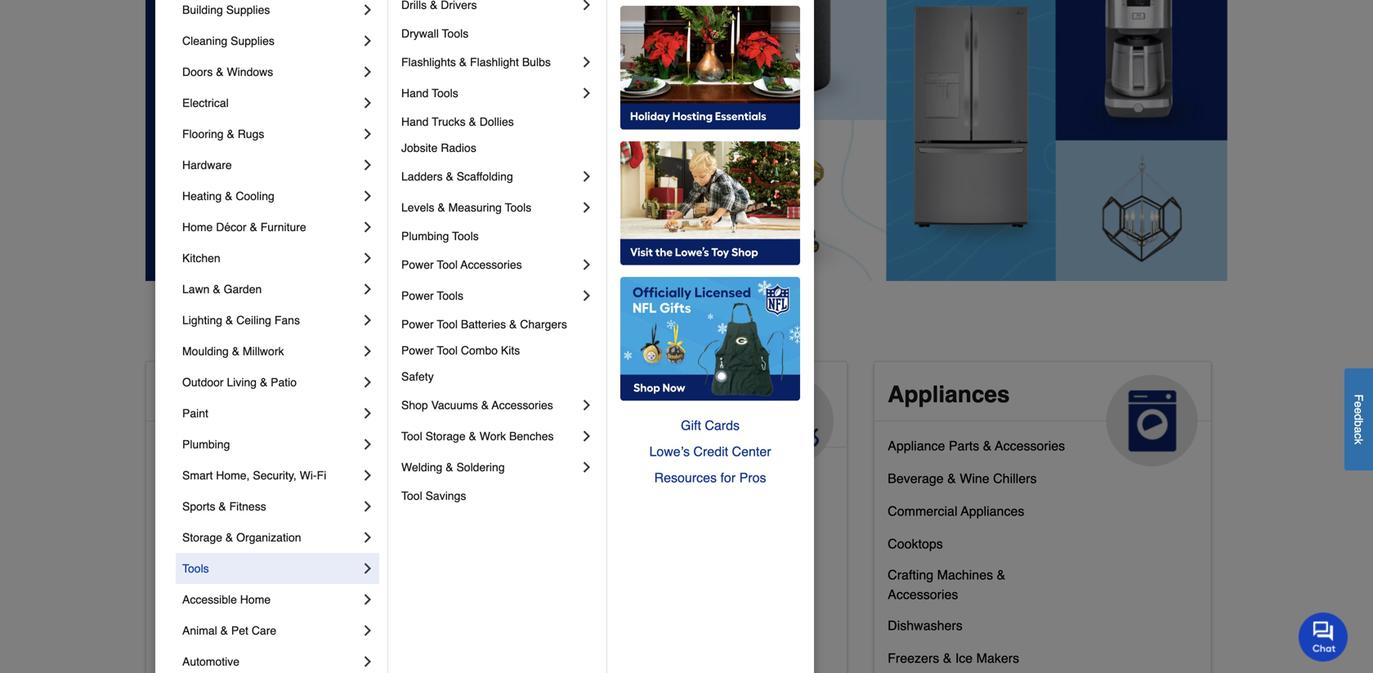 Task type: vqa. For each thing, say whether or not it's contained in the screenshot.
Accessible Home
yes



Task type: locate. For each thing, give the bounding box(es) containing it.
accessible up 'sports'
[[159, 471, 222, 486]]

injury relief & physical therapy link
[[159, 598, 345, 631]]

pet for pet cleaning & waste supplies
[[524, 530, 543, 545]]

plumbing link
[[182, 429, 360, 460]]

accessories down crafting
[[888, 587, 958, 602]]

animal up benches
[[524, 382, 600, 408]]

0 horizontal spatial care
[[252, 624, 276, 638]]

1 vertical spatial accessible home link
[[182, 584, 360, 615]]

power tool batteries & chargers
[[401, 318, 567, 331]]

0 horizontal spatial kitchen
[[182, 252, 220, 265]]

aids
[[295, 635, 320, 650]]

chevron right image for storage & organization
[[360, 530, 376, 546]]

furniture up kitchen link
[[260, 221, 306, 234]]

chevron right image for kitchen
[[360, 250, 376, 266]]

dollies
[[480, 115, 514, 128]]

chevron right image
[[579, 0, 595, 13], [360, 33, 376, 49], [579, 54, 595, 70], [360, 64, 376, 80], [579, 85, 595, 101], [360, 126, 376, 142], [579, 168, 595, 185], [579, 199, 595, 216], [579, 288, 595, 304], [360, 312, 376, 329], [579, 397, 595, 414], [360, 436, 376, 453], [360, 468, 376, 484], [360, 561, 376, 577], [360, 654, 376, 670]]

&
[[459, 56, 467, 69], [216, 65, 224, 78], [469, 115, 476, 128], [227, 128, 234, 141], [446, 170, 454, 183], [225, 190, 233, 203], [438, 201, 445, 214], [250, 221, 257, 234], [213, 283, 220, 296], [226, 314, 233, 327], [509, 318, 517, 331], [232, 345, 240, 358], [260, 376, 268, 389], [606, 382, 623, 408], [481, 399, 489, 412], [469, 430, 476, 443], [983, 438, 992, 454], [446, 461, 453, 474], [947, 471, 956, 486], [636, 497, 644, 512], [219, 500, 226, 513], [260, 504, 268, 519], [602, 530, 611, 545], [226, 531, 233, 544], [655, 561, 664, 576], [997, 568, 1006, 583], [232, 602, 241, 617], [598, 612, 607, 627], [220, 624, 228, 638], [235, 635, 244, 650], [585, 644, 594, 660], [943, 651, 952, 666]]

freezers
[[888, 651, 939, 666]]

animal & pet care
[[524, 382, 665, 434], [182, 624, 276, 638]]

safety link
[[401, 364, 595, 390]]

accessories for pet clothing & accessories
[[610, 612, 681, 627]]

0 vertical spatial accessible home
[[159, 382, 349, 408]]

1 horizontal spatial care
[[524, 408, 574, 434]]

kitchen up lawn
[[182, 252, 220, 265]]

1 horizontal spatial animal
[[524, 382, 600, 408]]

hand for hand tools
[[401, 87, 429, 100]]

beds,
[[547, 497, 580, 512]]

1 horizontal spatial plumbing
[[401, 230, 449, 243]]

hardware link
[[182, 150, 360, 181]]

0 vertical spatial accessible home link
[[146, 362, 483, 467]]

pet for pet doors & gates
[[524, 644, 543, 660]]

radios
[[441, 141, 476, 154]]

accessories inside power tool accessories link
[[461, 258, 522, 271]]

chevron right image for lighting & ceiling fans
[[360, 312, 376, 329]]

1 horizontal spatial cleaning
[[547, 530, 598, 545]]

4 power from the top
[[401, 344, 434, 357]]

pet inside animal & pet care
[[629, 382, 665, 408]]

furniture
[[260, 221, 306, 234], [648, 497, 700, 512]]

electrical link
[[182, 87, 360, 119]]

0 horizontal spatial animal & pet care link
[[182, 615, 360, 647]]

power tool accessories
[[401, 258, 522, 271]]

resources for pros link
[[620, 465, 800, 491]]

animal & pet care up livestock supplies
[[524, 382, 665, 434]]

shop
[[401, 399, 428, 412]]

supplies for building supplies
[[226, 3, 270, 16]]

cleaning supplies link
[[182, 25, 360, 56]]

1 vertical spatial animal & pet care
[[182, 624, 276, 638]]

1 vertical spatial cleaning
[[547, 530, 598, 545]]

tools inside drywall tools link
[[442, 27, 469, 40]]

c
[[1352, 433, 1365, 439]]

hand down flashlights
[[401, 87, 429, 100]]

supplies up 'cleaning supplies'
[[226, 3, 270, 16]]

accessible home link up wi-
[[146, 362, 483, 467]]

scissors
[[602, 561, 652, 576]]

0 vertical spatial animal
[[524, 382, 600, 408]]

pet inside pet clippers, scissors & brushes
[[524, 561, 543, 576]]

chevron right image for heating & cooling
[[360, 188, 376, 204]]

chevron right image for doors & windows
[[360, 64, 376, 80]]

accessories inside appliance parts & accessories link
[[995, 438, 1065, 454]]

beverage
[[888, 471, 944, 486]]

paint
[[182, 407, 208, 420]]

entry
[[226, 504, 256, 519]]

1 hand from the top
[[401, 87, 429, 100]]

plumbing for plumbing
[[182, 438, 230, 451]]

1 horizontal spatial storage
[[426, 430, 466, 443]]

chevron right image for tools
[[360, 561, 376, 577]]

supplies up windows
[[231, 34, 275, 47]]

sports
[[182, 500, 215, 513]]

tool down shop at bottom left
[[401, 430, 422, 443]]

0 vertical spatial plumbing
[[401, 230, 449, 243]]

power down power tools
[[401, 318, 434, 331]]

animal
[[524, 382, 600, 408], [182, 624, 217, 638]]

power tool combo kits link
[[401, 338, 595, 364]]

dishwashers link
[[888, 615, 963, 647]]

b
[[1352, 421, 1365, 427]]

chevron right image for electrical
[[360, 95, 376, 111]]

accessible home link up mobility
[[182, 584, 360, 615]]

accessories up gates
[[610, 612, 681, 627]]

0 vertical spatial care
[[524, 408, 574, 434]]

1 vertical spatial hand
[[401, 115, 429, 128]]

work
[[480, 430, 506, 443]]

levels & measuring tools
[[401, 201, 532, 214]]

power up power tools
[[401, 258, 434, 271]]

chevron right image for plumbing
[[360, 436, 376, 453]]

welding & soldering link
[[401, 452, 579, 483]]

accessories for crafting machines & accessories
[[888, 587, 958, 602]]

supplies up houses,
[[582, 465, 632, 480]]

0 vertical spatial hand
[[401, 87, 429, 100]]

shop vacuums & accessories
[[401, 399, 553, 412]]

home
[[182, 221, 213, 234], [285, 382, 349, 408], [272, 504, 307, 519], [240, 593, 271, 607]]

cleaning down building
[[182, 34, 227, 47]]

accessories inside pet clothing & accessories link
[[610, 612, 681, 627]]

chevron right image for power tool accessories
[[579, 257, 595, 273]]

plumbing
[[401, 230, 449, 243], [182, 438, 230, 451]]

plumbing for plumbing tools
[[401, 230, 449, 243]]

power for power tool batteries & chargers
[[401, 318, 434, 331]]

e up d
[[1352, 401, 1365, 408]]

accessible up smart
[[159, 438, 222, 454]]

1 vertical spatial furniture
[[648, 497, 700, 512]]

0 horizontal spatial furniture
[[260, 221, 306, 234]]

cooktops link
[[888, 533, 943, 566]]

power tool accessories link
[[401, 249, 579, 280]]

animal & pet care image
[[742, 375, 834, 467]]

1 vertical spatial storage
[[182, 531, 222, 544]]

accessible up daily assistance
[[159, 537, 222, 552]]

resources for pros
[[654, 470, 766, 486]]

trucks
[[432, 115, 466, 128]]

animal down relief
[[182, 624, 217, 638]]

d
[[1352, 414, 1365, 421]]

accessories down plumbing tools link
[[461, 258, 522, 271]]

0 vertical spatial cleaning
[[182, 34, 227, 47]]

daily assistance
[[159, 569, 255, 584]]

power down power tool accessories
[[401, 289, 434, 302]]

pet for pet beds, houses, & furniture
[[524, 497, 543, 512]]

tool up the power tool combo kits
[[437, 318, 458, 331]]

paint link
[[182, 398, 360, 429]]

hand tools
[[401, 87, 458, 100]]

1 horizontal spatial kitchen
[[226, 537, 269, 552]]

chevron right image for flashlights & flashlight bulbs
[[579, 54, 595, 70]]

assistance
[[192, 569, 255, 584]]

fi
[[317, 469, 326, 482]]

accessible kitchen link
[[159, 533, 269, 566]]

rugs
[[238, 128, 264, 141]]

accessories for shop vacuums & accessories
[[492, 399, 553, 412]]

sports & fitness
[[182, 500, 266, 513]]

accessible bedroom
[[159, 471, 279, 486]]

0 horizontal spatial animal & pet care
[[182, 624, 276, 638]]

home up storage & organization link
[[272, 504, 307, 519]]

care up livestock
[[524, 408, 574, 434]]

accessible down smart
[[159, 504, 222, 519]]

3 power from the top
[[401, 318, 434, 331]]

pet doors & gates link
[[524, 641, 633, 673]]

1 vertical spatial accessible home
[[182, 593, 271, 607]]

tools inside plumbing tools link
[[452, 230, 479, 243]]

accessories inside shop vacuums & accessories link
[[492, 399, 553, 412]]

injury relief & physical therapy
[[159, 602, 345, 617]]

livestock supplies
[[524, 465, 632, 480]]

accessible down daily assistance
[[182, 593, 237, 607]]

power for power tool combo kits
[[401, 344, 434, 357]]

plumbing up smart
[[182, 438, 230, 451]]

0 horizontal spatial animal
[[182, 624, 217, 638]]

tools link
[[182, 553, 360, 584]]

home inside accessible entry & home link
[[272, 504, 307, 519]]

hand
[[401, 87, 429, 100], [401, 115, 429, 128]]

0 vertical spatial furniture
[[260, 221, 306, 234]]

makers
[[976, 651, 1019, 666]]

tool storage & work benches link
[[401, 421, 579, 452]]

storage down 'sports'
[[182, 531, 222, 544]]

flooring & rugs link
[[182, 119, 360, 150]]

storage up welding & soldering
[[426, 430, 466, 443]]

tool storage & work benches
[[401, 430, 554, 443]]

outdoor living & patio link
[[182, 367, 360, 398]]

2 hand from the top
[[401, 115, 429, 128]]

parts
[[949, 438, 979, 454]]

plumbing down levels at the left top of page
[[401, 230, 449, 243]]

1 horizontal spatial animal & pet care
[[524, 382, 665, 434]]

2 power from the top
[[401, 289, 434, 302]]

ladders & scaffolding
[[401, 170, 513, 183]]

0 vertical spatial animal & pet care link
[[511, 362, 847, 467]]

visit the lowe's toy shop. image
[[620, 141, 800, 266]]

care down physical
[[252, 624, 276, 638]]

accessories up "chillers" at the right of page
[[995, 438, 1065, 454]]

combo
[[461, 344, 498, 357]]

doors up electrical
[[182, 65, 213, 78]]

accessible down moulding
[[159, 382, 279, 408]]

tools inside power tools link
[[437, 289, 463, 302]]

chillers
[[993, 471, 1037, 486]]

pros
[[739, 470, 766, 486]]

chevron right image
[[360, 2, 376, 18], [360, 95, 376, 111], [360, 157, 376, 173], [360, 188, 376, 204], [360, 219, 376, 235], [360, 250, 376, 266], [579, 257, 595, 273], [360, 281, 376, 298], [360, 343, 376, 360], [360, 374, 376, 391], [360, 405, 376, 422], [579, 428, 595, 445], [579, 459, 595, 476], [360, 499, 376, 515], [360, 530, 376, 546], [360, 592, 376, 608], [360, 623, 376, 639]]

1 power from the top
[[401, 258, 434, 271]]

e up b
[[1352, 408, 1365, 414]]

animal & pet care down relief
[[182, 624, 276, 638]]

tools inside the hand tools link
[[432, 87, 458, 100]]

furniture down resources
[[648, 497, 700, 512]]

1 vertical spatial plumbing
[[182, 438, 230, 451]]

doors down clothing
[[547, 644, 582, 660]]

hand up jobsite in the top of the page
[[401, 115, 429, 128]]

0 horizontal spatial cleaning
[[182, 34, 227, 47]]

mobility
[[247, 635, 292, 650]]

kitchen down accessible entry & home link at the left bottom of page
[[226, 537, 269, 552]]

tools for drywall tools
[[442, 27, 469, 40]]

cleaning up clippers,
[[547, 530, 598, 545]]

tool down plumbing tools
[[437, 258, 458, 271]]

tool down "welding"
[[401, 490, 422, 503]]

1 horizontal spatial doors
[[547, 644, 582, 660]]

1 vertical spatial animal
[[182, 624, 217, 638]]

accessible bathroom link
[[159, 435, 282, 467]]

pet for pet clippers, scissors & brushes
[[524, 561, 543, 576]]

appliances down wine
[[961, 504, 1024, 519]]

tool left 'combo'
[[437, 344, 458, 357]]

chevron right image for moulding & millwork
[[360, 343, 376, 360]]

accessible for accessible entry & home link at the left bottom of page
[[159, 504, 222, 519]]

security,
[[253, 469, 297, 482]]

flashlights
[[401, 56, 456, 69]]

0 vertical spatial doors
[[182, 65, 213, 78]]

appliances up parts
[[888, 382, 1010, 408]]

vacuums
[[431, 399, 478, 412]]

1 horizontal spatial furniture
[[648, 497, 700, 512]]

automotive link
[[182, 647, 360, 674]]

chevron right image for lawn & garden
[[360, 281, 376, 298]]

benches
[[509, 430, 554, 443]]

power up safety
[[401, 344, 434, 357]]

0 horizontal spatial plumbing
[[182, 438, 230, 451]]

cleaning
[[182, 34, 227, 47], [547, 530, 598, 545]]

accessories up benches
[[492, 399, 553, 412]]

chevron right image for sports & fitness
[[360, 499, 376, 515]]

accessories inside crafting machines & accessories
[[888, 587, 958, 602]]



Task type: describe. For each thing, give the bounding box(es) containing it.
& inside crafting machines & accessories
[[997, 568, 1006, 583]]

supplies right waste
[[655, 530, 705, 545]]

power for power tool accessories
[[401, 258, 434, 271]]

chevron right image for home décor & furniture
[[360, 219, 376, 235]]

pet cleaning & waste supplies
[[524, 530, 705, 545]]

fans
[[275, 314, 300, 327]]

smart home, security, wi-fi
[[182, 469, 326, 482]]

chevron right image for shop vacuums & accessories
[[579, 397, 595, 414]]

chevron right image for hardware
[[360, 157, 376, 173]]

batteries
[[461, 318, 506, 331]]

tool for combo
[[437, 344, 458, 357]]

chevron right image for automotive
[[360, 654, 376, 670]]

building supplies
[[182, 3, 270, 16]]

home décor & furniture
[[182, 221, 306, 234]]

tools for power tools
[[437, 289, 463, 302]]

building
[[182, 3, 223, 16]]

resources
[[654, 470, 717, 486]]

hand for hand trucks & dollies
[[401, 115, 429, 128]]

daily assistance link
[[159, 566, 255, 598]]

supplies for cleaning supplies
[[231, 34, 275, 47]]

home down moulding & millwork link
[[285, 382, 349, 408]]

enjoy savings year-round. no matter what you're shopping for, find what you need at a great price. image
[[145, 0, 1228, 281]]

f e e d b a c k button
[[1345, 368, 1373, 471]]

heating & cooling link
[[182, 181, 360, 212]]

chevron right image for welding & soldering
[[579, 459, 595, 476]]

storage & organization link
[[182, 522, 360, 553]]

power tool batteries & chargers link
[[401, 311, 595, 338]]

chevron right image for tool storage & work benches
[[579, 428, 595, 445]]

accessible kitchen
[[159, 537, 269, 552]]

tools inside the levels & measuring tools link
[[505, 201, 532, 214]]

officially licensed n f l gifts. shop now. image
[[620, 277, 800, 401]]

chevron right image for paint
[[360, 405, 376, 422]]

lowe's
[[649, 444, 690, 459]]

accessible home image
[[378, 375, 470, 467]]

pet for pet clothing & accessories
[[524, 612, 543, 627]]

wheelchairs
[[159, 635, 231, 650]]

pet beds, houses, & furniture link
[[524, 494, 700, 526]]

chevron right image for cleaning supplies
[[360, 33, 376, 49]]

1 horizontal spatial animal & pet care link
[[511, 362, 847, 467]]

flooring & rugs
[[182, 128, 264, 141]]

plumbing tools
[[401, 230, 479, 243]]

1 vertical spatial animal & pet care link
[[182, 615, 360, 647]]

power tools
[[401, 289, 463, 302]]

chevron right image for levels & measuring tools
[[579, 199, 595, 216]]

pet clippers, scissors & brushes
[[524, 561, 664, 596]]

chevron right image for outdoor living & patio
[[360, 374, 376, 391]]

garden
[[224, 283, 262, 296]]

doors & windows
[[182, 65, 273, 78]]

physical
[[244, 602, 293, 617]]

wine
[[960, 471, 990, 486]]

chargers
[[520, 318, 567, 331]]

1 e from the top
[[1352, 401, 1365, 408]]

gift cards link
[[620, 413, 800, 439]]

outdoor living & patio
[[182, 376, 297, 389]]

k
[[1352, 439, 1365, 445]]

tool for accessories
[[437, 258, 458, 271]]

drywall tools link
[[401, 20, 595, 47]]

living
[[227, 376, 257, 389]]

electrical
[[182, 96, 229, 110]]

appliance parts & accessories link
[[888, 435, 1065, 467]]

drywall
[[401, 27, 439, 40]]

automotive
[[182, 656, 240, 669]]

jobsite radios link
[[401, 135, 595, 161]]

appliances link
[[875, 362, 1211, 467]]

1 vertical spatial care
[[252, 624, 276, 638]]

1 vertical spatial doors
[[547, 644, 582, 660]]

ladders & scaffolding link
[[401, 161, 579, 192]]

pet beds, houses, & furniture
[[524, 497, 700, 512]]

clothing
[[547, 612, 595, 627]]

commercial appliances link
[[888, 500, 1024, 533]]

lighting
[[182, 314, 222, 327]]

for
[[720, 470, 736, 486]]

0 horizontal spatial storage
[[182, 531, 222, 544]]

tools for hand tools
[[432, 87, 458, 100]]

gift
[[681, 418, 701, 433]]

crafting machines & accessories link
[[888, 566, 1077, 615]]

hardware
[[182, 159, 232, 172]]

2 e from the top
[[1352, 408, 1365, 414]]

holiday hosting essentials. image
[[620, 6, 800, 130]]

chevron right image for smart home, security, wi-fi
[[360, 468, 376, 484]]

chat invite button image
[[1299, 612, 1349, 662]]

chevron right image for hand tools
[[579, 85, 595, 101]]

1 vertical spatial kitchen
[[226, 537, 269, 552]]

home down tools link
[[240, 593, 271, 607]]

cleaning supplies
[[182, 34, 275, 47]]

chevron right image for flooring & rugs
[[360, 126, 376, 142]]

shop vacuums & accessories link
[[401, 390, 579, 421]]

beverage & wine chillers link
[[888, 467, 1037, 500]]

supplies for livestock supplies
[[582, 465, 632, 480]]

tool savings link
[[401, 483, 595, 509]]

plumbing tools link
[[401, 223, 595, 249]]

accessible entry & home link
[[159, 500, 307, 533]]

organization
[[236, 531, 301, 544]]

storage & organization
[[182, 531, 301, 544]]

appliance
[[888, 438, 945, 454]]

flashlight
[[470, 56, 519, 69]]

millwork
[[243, 345, 284, 358]]

0 vertical spatial storage
[[426, 430, 466, 443]]

accessible for accessible bathroom link
[[159, 438, 222, 454]]

chevron right image for accessible home
[[360, 592, 376, 608]]

0 horizontal spatial doors
[[182, 65, 213, 78]]

accessories for appliance parts & accessories
[[995, 438, 1065, 454]]

levels & measuring tools link
[[401, 192, 579, 223]]

a
[[1352, 427, 1365, 433]]

windows
[[227, 65, 273, 78]]

chevron right image for building supplies
[[360, 2, 376, 18]]

lawn
[[182, 283, 210, 296]]

tools for plumbing tools
[[452, 230, 479, 243]]

kitchen link
[[182, 243, 360, 274]]

outdoor
[[182, 376, 224, 389]]

0 vertical spatial appliances
[[888, 382, 1010, 408]]

accessible for accessible bedroom link
[[159, 471, 222, 486]]

power tools link
[[401, 280, 579, 311]]

power for power tools
[[401, 289, 434, 302]]

appliances image
[[1107, 375, 1198, 467]]

1 vertical spatial appliances
[[961, 504, 1024, 519]]

f e e d b a c k
[[1352, 394, 1365, 445]]

commercial appliances
[[888, 504, 1024, 519]]

moulding & millwork link
[[182, 336, 360, 367]]

ice
[[955, 651, 973, 666]]

chevron right image for power tools
[[579, 288, 595, 304]]

accessible for accessible kitchen link
[[159, 537, 222, 552]]

lowe's credit center link
[[620, 439, 800, 465]]

welding
[[401, 461, 442, 474]]

cooktops
[[888, 537, 943, 552]]

hand trucks & dollies link
[[401, 109, 595, 135]]

tools inside tools link
[[182, 562, 209, 575]]

chevron right image for ladders & scaffolding
[[579, 168, 595, 185]]

& inside pet clippers, scissors & brushes
[[655, 561, 664, 576]]

tool for batteries
[[437, 318, 458, 331]]

lawn & garden link
[[182, 274, 360, 305]]

livestock
[[524, 465, 578, 480]]

lawn & garden
[[182, 283, 262, 296]]

home down heating
[[182, 221, 213, 234]]

commercial
[[888, 504, 958, 519]]

bathroom
[[226, 438, 282, 454]]

0 vertical spatial animal & pet care
[[524, 382, 665, 434]]

0 vertical spatial kitchen
[[182, 252, 220, 265]]

chevron right image for animal & pet care
[[360, 623, 376, 639]]

lighting & ceiling fans
[[182, 314, 300, 327]]

livestock supplies link
[[524, 461, 632, 494]]

freezers & ice makers
[[888, 651, 1019, 666]]

décor
[[216, 221, 247, 234]]

ladders
[[401, 170, 443, 183]]



